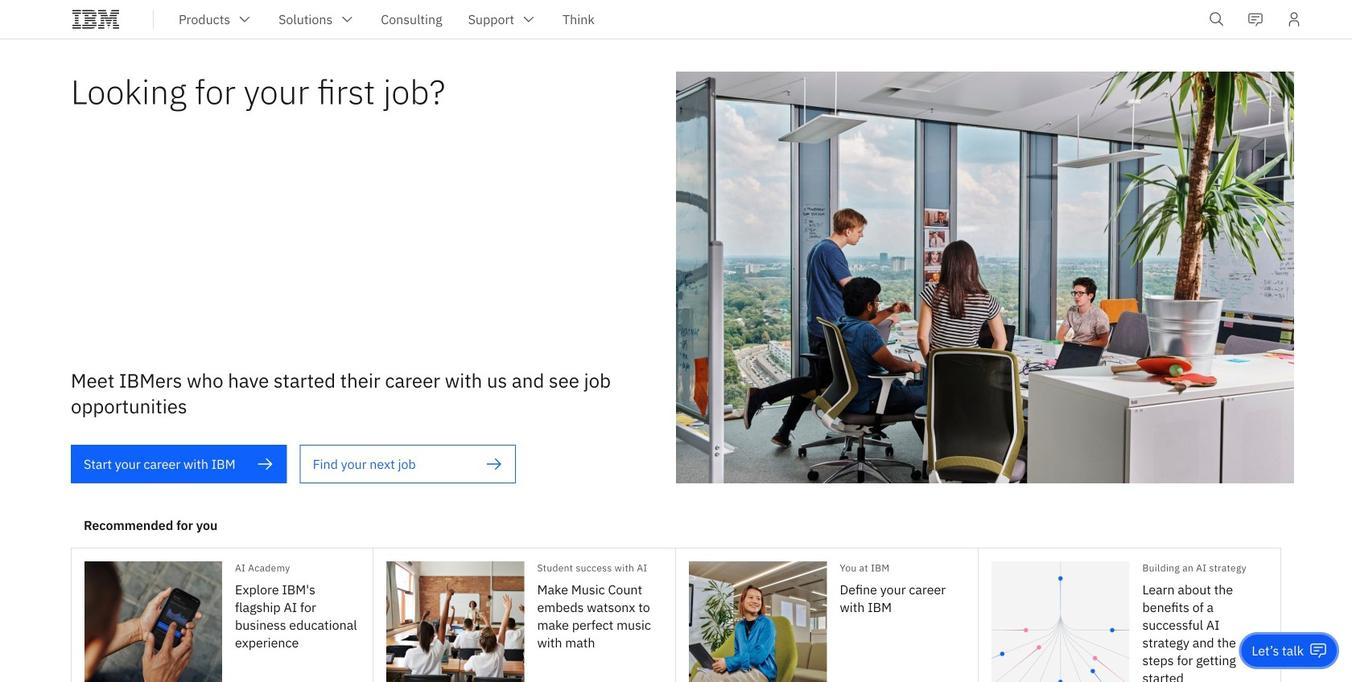 Task type: describe. For each thing, give the bounding box(es) containing it.
let's talk element
[[1252, 642, 1304, 660]]



